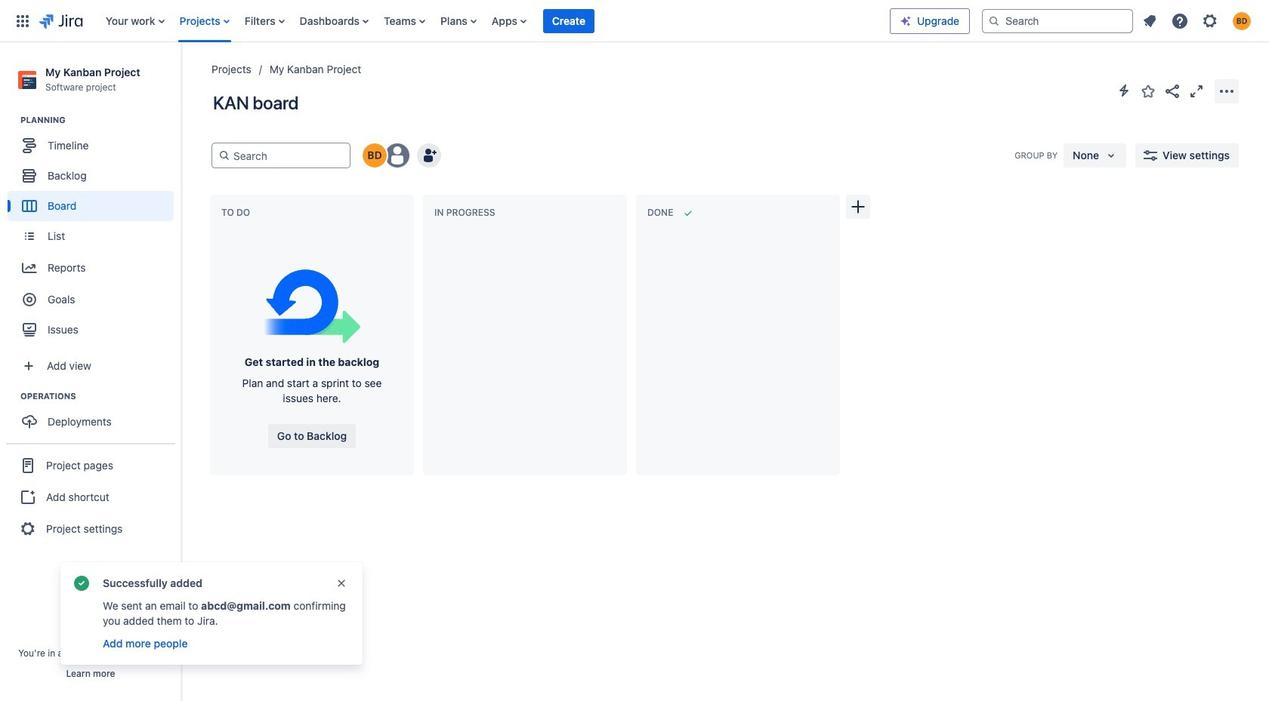 Task type: vqa. For each thing, say whether or not it's contained in the screenshot.
group associated with operations icon
yes



Task type: describe. For each thing, give the bounding box(es) containing it.
0 horizontal spatial list
[[98, 0, 890, 42]]

enter full screen image
[[1188, 82, 1206, 100]]

goal image
[[23, 293, 36, 307]]

automations menu button icon image
[[1115, 82, 1133, 100]]

help image
[[1171, 12, 1189, 30]]

settings image
[[1201, 12, 1220, 30]]

star kan board image
[[1140, 82, 1158, 100]]

appswitcher icon image
[[14, 12, 32, 30]]

operations image
[[2, 388, 20, 406]]

primary element
[[9, 0, 890, 42]]

your profile and settings image
[[1233, 12, 1251, 30]]

sidebar navigation image
[[165, 60, 198, 91]]

search image
[[988, 15, 1000, 27]]

2 vertical spatial group
[[6, 444, 175, 551]]

create column image
[[849, 198, 867, 216]]



Task type: locate. For each thing, give the bounding box(es) containing it.
planning image
[[2, 111, 20, 129]]

Search field
[[982, 9, 1133, 33]]

0 vertical spatial heading
[[20, 114, 181, 126]]

1 vertical spatial group
[[8, 391, 181, 442]]

None search field
[[982, 9, 1133, 33]]

jira image
[[39, 12, 83, 30], [39, 12, 83, 30]]

group for planning image
[[8, 114, 181, 350]]

notifications image
[[1141, 12, 1159, 30]]

more actions image
[[1218, 82, 1236, 100]]

banner
[[0, 0, 1269, 42]]

0 vertical spatial group
[[8, 114, 181, 350]]

1 vertical spatial heading
[[20, 391, 181, 403]]

2 heading from the top
[[20, 391, 181, 403]]

heading for operations icon at bottom left
[[20, 391, 181, 403]]

group
[[8, 114, 181, 350], [8, 391, 181, 442], [6, 444, 175, 551]]

heading
[[20, 114, 181, 126], [20, 391, 181, 403]]

add people image
[[420, 147, 438, 165]]

heading for planning image
[[20, 114, 181, 126]]

sidebar element
[[0, 42, 181, 702]]

dismiss image
[[336, 578, 348, 590]]

list item
[[543, 0, 595, 42]]

1 horizontal spatial list
[[1136, 7, 1260, 34]]

1 heading from the top
[[20, 114, 181, 126]]

view settings image
[[1142, 147, 1160, 165]]

success image
[[73, 575, 91, 593]]

list
[[98, 0, 890, 42], [1136, 7, 1260, 34]]

group for operations icon at bottom left
[[8, 391, 181, 442]]

Search text field
[[230, 144, 344, 168]]



